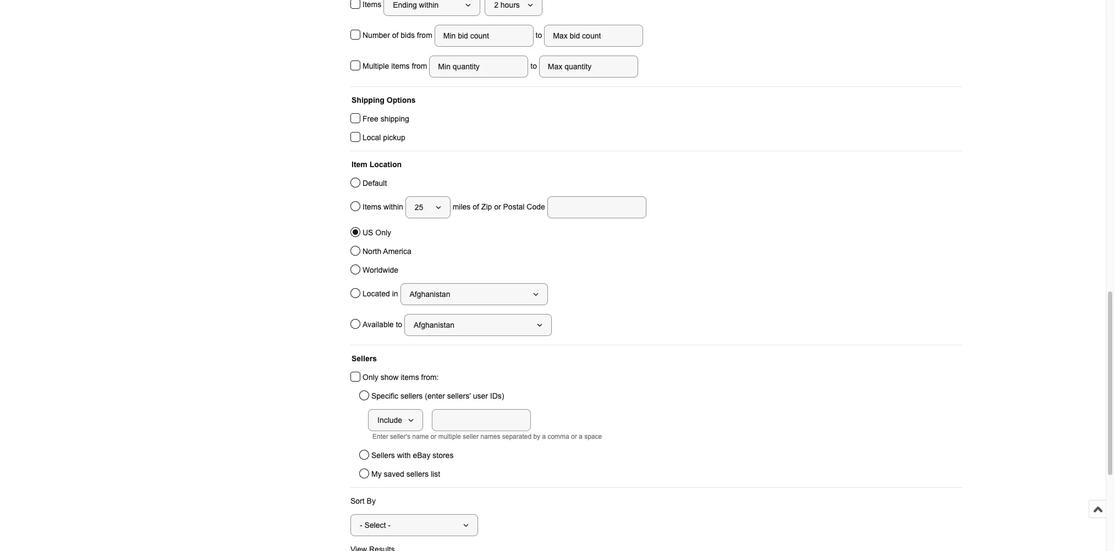 Task type: vqa. For each thing, say whether or not it's contained in the screenshot.
managing
no



Task type: locate. For each thing, give the bounding box(es) containing it.
my
[[372, 470, 382, 479]]

seller's
[[390, 433, 411, 441]]

stores
[[433, 451, 454, 460]]

sellers down available
[[352, 355, 377, 363]]

0 vertical spatial sellers
[[401, 392, 423, 401]]

located in
[[363, 289, 400, 298]]

or right comma
[[571, 433, 577, 441]]

sellers
[[352, 355, 377, 363], [372, 451, 395, 460]]

located
[[363, 289, 390, 298]]

from down bids
[[412, 61, 427, 70]]

local
[[363, 133, 381, 142]]

0 vertical spatial only
[[376, 228, 391, 237]]

0 horizontal spatial or
[[431, 433, 437, 441]]

or right name
[[431, 433, 437, 441]]

names
[[481, 433, 501, 441]]

pickup
[[383, 133, 406, 142]]

0 vertical spatial sellers
[[352, 355, 377, 363]]

my saved sellers list
[[372, 470, 441, 479]]

0 horizontal spatial of
[[392, 31, 399, 39]]

or
[[494, 202, 501, 211], [431, 433, 437, 441], [571, 433, 577, 441]]

of
[[392, 31, 399, 39], [473, 202, 479, 211]]

enter
[[373, 433, 388, 441]]

1 horizontal spatial of
[[473, 202, 479, 211]]

sellers
[[401, 392, 423, 401], [407, 470, 429, 479]]

0 vertical spatial to
[[534, 31, 545, 39]]

code
[[527, 202, 545, 211]]

postal
[[503, 202, 525, 211]]

sellers for sellers
[[352, 355, 377, 363]]

Enter minimum number of bids text field
[[435, 25, 534, 47]]

ebay
[[413, 451, 431, 460]]

specific
[[372, 392, 399, 401]]

sellers down only show items from:
[[401, 392, 423, 401]]

0 vertical spatial of
[[392, 31, 399, 39]]

1 horizontal spatial or
[[494, 202, 501, 211]]

sellers with ebay stores
[[372, 451, 454, 460]]

to
[[534, 31, 545, 39], [529, 61, 539, 70], [396, 320, 402, 329]]

1 a from the left
[[542, 433, 546, 441]]

us only
[[363, 228, 391, 237]]

only
[[376, 228, 391, 237], [363, 373, 379, 382]]

location
[[370, 160, 402, 169]]

items left 'from:'
[[401, 373, 419, 382]]

shipping
[[381, 115, 409, 123]]

0 horizontal spatial a
[[542, 433, 546, 441]]

2 horizontal spatial or
[[571, 433, 577, 441]]

seller
[[463, 433, 479, 441]]

of left zip
[[473, 202, 479, 211]]

only right us
[[376, 228, 391, 237]]

of for miles
[[473, 202, 479, 211]]

a right the by
[[542, 433, 546, 441]]

Seller ID text field
[[432, 410, 531, 432]]

1 horizontal spatial a
[[579, 433, 583, 441]]

1 vertical spatial of
[[473, 202, 479, 211]]

worldwide
[[363, 266, 399, 275]]

or for name
[[431, 433, 437, 441]]

zip
[[482, 202, 492, 211]]

items
[[391, 61, 410, 70], [401, 373, 419, 382]]

1 vertical spatial sellers
[[372, 451, 395, 460]]

or right zip
[[494, 202, 501, 211]]

sellers'
[[447, 392, 471, 401]]

or for zip
[[494, 202, 501, 211]]

options
[[387, 96, 416, 105]]

free shipping
[[363, 115, 409, 123]]

miles of zip or postal code
[[451, 202, 548, 211]]

sellers left "list"
[[407, 470, 429, 479]]

from
[[417, 31, 433, 39], [412, 61, 427, 70]]

multiple items from
[[363, 61, 430, 70]]

in
[[392, 289, 398, 298]]

only left show
[[363, 373, 379, 382]]

items right multiple
[[391, 61, 410, 70]]

sellers down enter
[[372, 451, 395, 460]]

Enter minimum quantity text field
[[430, 56, 529, 78]]

north america
[[363, 247, 412, 256]]

from:
[[421, 373, 439, 382]]

a
[[542, 433, 546, 441], [579, 433, 583, 441]]

america
[[383, 247, 412, 256]]

number of bids from
[[363, 31, 435, 39]]

list
[[431, 470, 441, 479]]

name
[[412, 433, 429, 441]]

of left bids
[[392, 31, 399, 39]]

sort by
[[351, 497, 376, 506]]

2 a from the left
[[579, 433, 583, 441]]

with
[[397, 451, 411, 460]]

shipping
[[352, 96, 385, 105]]

from right bids
[[417, 31, 433, 39]]

a left space
[[579, 433, 583, 441]]

1 vertical spatial to
[[529, 61, 539, 70]]

miles
[[453, 202, 471, 211]]



Task type: describe. For each thing, give the bounding box(es) containing it.
number
[[363, 31, 390, 39]]

space
[[585, 433, 602, 441]]

1 vertical spatial only
[[363, 373, 379, 382]]

only show items from:
[[363, 373, 439, 382]]

Enter maximum number of bids text field
[[545, 25, 644, 47]]

enter seller's name or multiple seller names separated by a comma or a space
[[373, 433, 602, 441]]

comma
[[548, 433, 570, 441]]

item
[[352, 160, 368, 169]]

default
[[363, 179, 387, 188]]

sort
[[351, 497, 365, 506]]

saved
[[384, 470, 405, 479]]

sellers for sellers with ebay stores
[[372, 451, 395, 460]]

ids)
[[490, 392, 505, 401]]

north
[[363, 247, 382, 256]]

separated
[[502, 433, 532, 441]]

(enter
[[425, 392, 445, 401]]

free
[[363, 115, 379, 123]]

items
[[363, 202, 382, 211]]

1 vertical spatial items
[[401, 373, 419, 382]]

available
[[363, 320, 394, 329]]

1 vertical spatial from
[[412, 61, 427, 70]]

Zip or Postal Code text field
[[548, 197, 647, 219]]

of for number
[[392, 31, 399, 39]]

to for number of bids from
[[534, 31, 545, 39]]

0 vertical spatial from
[[417, 31, 433, 39]]

multiple
[[439, 433, 461, 441]]

to for multiple items from
[[529, 61, 539, 70]]

local pickup
[[363, 133, 406, 142]]

shipping options
[[352, 96, 416, 105]]

specific sellers (enter sellers' user ids)
[[372, 392, 505, 401]]

1 vertical spatial sellers
[[407, 470, 429, 479]]

item location
[[352, 160, 402, 169]]

us
[[363, 228, 373, 237]]

items within
[[363, 202, 406, 211]]

Enter Maximum Quantity text field
[[539, 56, 638, 78]]

within
[[384, 202, 403, 211]]

by
[[534, 433, 541, 441]]

available to
[[363, 320, 405, 329]]

bids
[[401, 31, 415, 39]]

0 vertical spatial items
[[391, 61, 410, 70]]

2 vertical spatial to
[[396, 320, 402, 329]]

show
[[381, 373, 399, 382]]

multiple
[[363, 61, 389, 70]]

by
[[367, 497, 376, 506]]

user
[[473, 392, 488, 401]]



